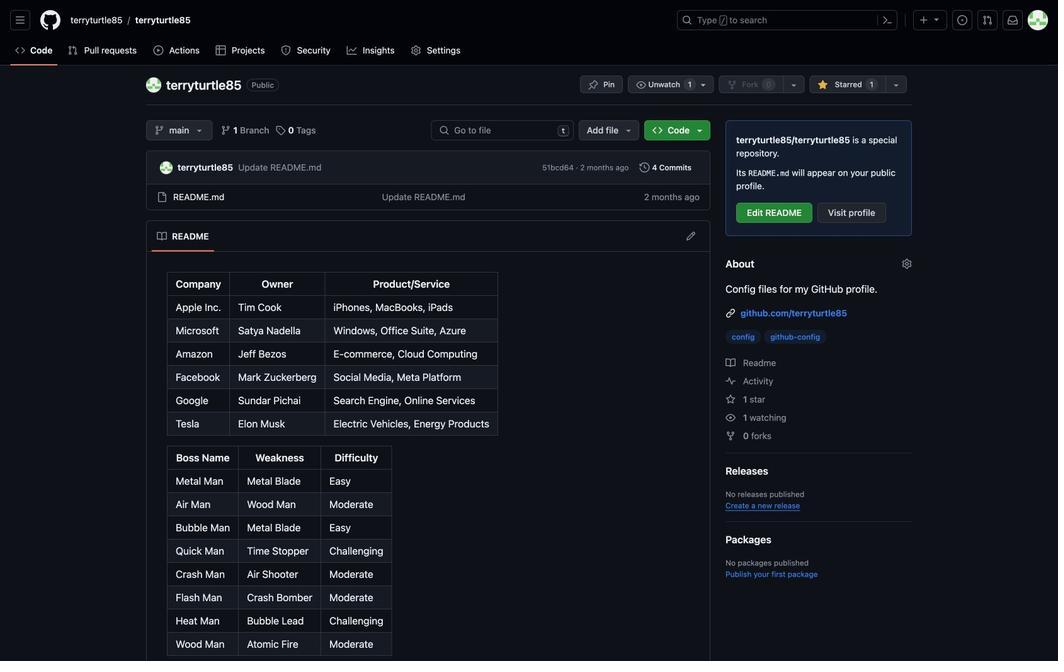 Task type: vqa. For each thing, say whether or not it's contained in the screenshot.
'1'
no



Task type: describe. For each thing, give the bounding box(es) containing it.
owner avatar image
[[146, 77, 161, 93]]

see your forks of this repository image
[[789, 80, 799, 90]]

1 vertical spatial git pull request image
[[68, 45, 78, 55]]

plus image
[[919, 15, 929, 25]]

link image
[[726, 308, 736, 318]]

pin this repository to your profile image
[[588, 80, 598, 90]]

add this repository to a list image
[[891, 80, 901, 90]]

history image
[[640, 162, 650, 173]]

1 vertical spatial eye image
[[726, 413, 736, 423]]

star fill image
[[818, 80, 828, 90]]

command palette image
[[882, 15, 892, 25]]

repo forked image
[[727, 80, 737, 90]]

1 horizontal spatial triangle down image
[[931, 14, 942, 24]]

star image
[[726, 395, 736, 405]]

1 horizontal spatial code image
[[653, 125, 663, 135]]

1 horizontal spatial git pull request image
[[982, 15, 993, 25]]

Go to file text field
[[454, 121, 552, 140]]

0 horizontal spatial eye image
[[636, 80, 646, 90]]

graph image
[[347, 45, 357, 55]]

1 git branch image from the left
[[154, 125, 164, 135]]

2 git branch image from the left
[[221, 125, 231, 135]]



Task type: locate. For each thing, give the bounding box(es) containing it.
1 triangle down image from the left
[[194, 125, 204, 135]]

triangle down image for 1st git branch icon
[[194, 125, 204, 135]]

code image
[[15, 45, 25, 55], [653, 125, 663, 135]]

git branch image up terryturtle85 icon
[[154, 125, 164, 135]]

book image
[[726, 358, 736, 368]]

commits by terryturtle85 tooltip
[[178, 161, 233, 174]]

issue opened image
[[957, 15, 967, 25]]

eye image right pin this repository to your profile image
[[636, 80, 646, 90]]

edit file image
[[686, 231, 696, 241]]

0 horizontal spatial git branch image
[[154, 125, 164, 135]]

0 vertical spatial code image
[[15, 45, 25, 55]]

0 horizontal spatial triangle down image
[[194, 125, 204, 135]]

search image
[[439, 125, 449, 135]]

list
[[65, 10, 669, 30]]

triangle down image for right code image
[[695, 125, 705, 135]]

0 horizontal spatial triangle down image
[[624, 125, 634, 135]]

pulse image
[[726, 376, 736, 386]]

triangle down image
[[194, 125, 204, 135], [695, 125, 705, 135]]

edit repository metadata image
[[902, 259, 912, 269]]

0 horizontal spatial git pull request image
[[68, 45, 78, 55]]

0 vertical spatial triangle down image
[[931, 14, 942, 24]]

2 triangle down image from the left
[[695, 125, 705, 135]]

1 vertical spatial triangle down image
[[624, 125, 634, 135]]

homepage image
[[40, 10, 60, 30]]

play image
[[153, 45, 163, 55]]

1 horizontal spatial git branch image
[[221, 125, 231, 135]]

0 horizontal spatial code image
[[15, 45, 25, 55]]

terryturtle85 image
[[160, 162, 173, 174]]

git pull request image
[[982, 15, 993, 25], [68, 45, 78, 55]]

1 user starred this repository element
[[865, 78, 878, 91]]

git branch image
[[154, 125, 164, 135], [221, 125, 231, 135]]

0 vertical spatial git pull request image
[[982, 15, 993, 25]]

shield image
[[281, 45, 291, 55]]

book image
[[157, 231, 167, 242]]

1 horizontal spatial triangle down image
[[695, 125, 705, 135]]

table image
[[216, 45, 226, 55]]

triangle down image
[[931, 14, 942, 24], [624, 125, 634, 135]]

git branch image up commits by terryturtle85 tooltip
[[221, 125, 231, 135]]

gear image
[[411, 45, 421, 55]]

0 vertical spatial eye image
[[636, 80, 646, 90]]

repo forked image
[[726, 431, 736, 441]]

eye image
[[636, 80, 646, 90], [726, 413, 736, 423]]

tag image
[[276, 125, 286, 135]]

1 vertical spatial code image
[[653, 125, 663, 135]]

eye image up repo forked image
[[726, 413, 736, 423]]

notifications image
[[1008, 15, 1018, 25]]

1 horizontal spatial eye image
[[726, 413, 736, 423]]



